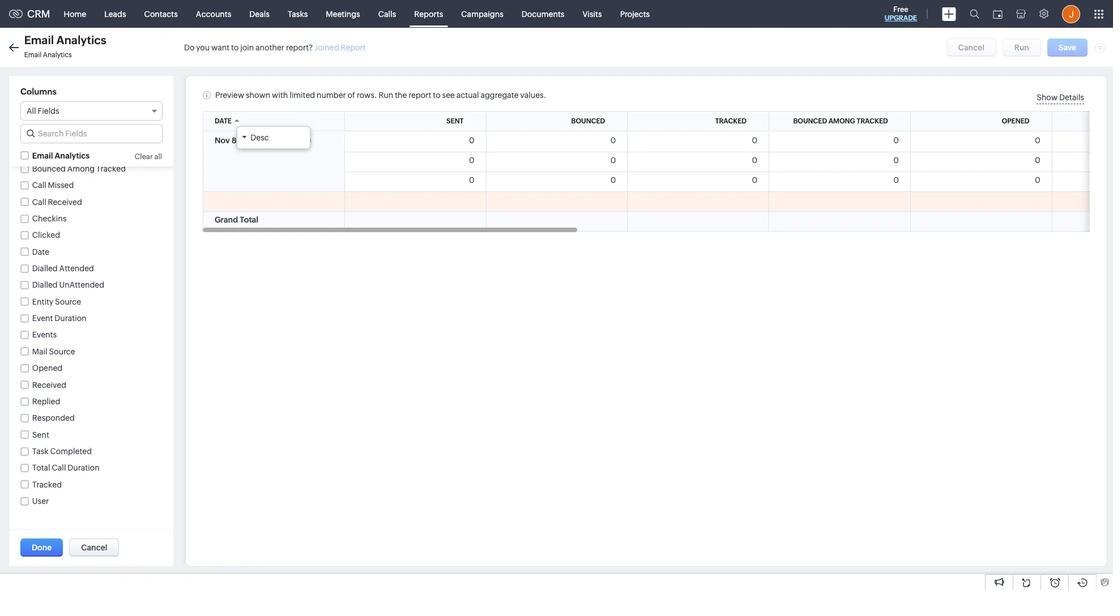 Task type: describe. For each thing, give the bounding box(es) containing it.
crm link
[[9, 8, 50, 20]]

join
[[240, 43, 254, 52]]

reports link
[[405, 0, 452, 27]]

sum of opened
[[32, 436, 90, 445]]

tab panel containing columns
[[15, 127, 168, 467]]

another
[[256, 43, 284, 52]]

12:00 for 0
[[262, 136, 284, 145]]

Search Fields text field
[[21, 125, 162, 143]]

sum of bounced
[[32, 402, 94, 411]]

show details
[[1037, 93, 1084, 102]]

crm
[[27, 8, 50, 20]]

12:00 for grand total
[[262, 136, 284, 145]]

documents
[[522, 9, 565, 18]]

row groups
[[20, 288, 70, 298]]

dialled attended
[[32, 264, 94, 273]]

run inside button
[[1015, 43, 1029, 52]]

details
[[1059, 93, 1084, 102]]

do you want to join another report?
[[184, 43, 313, 52]]

upgrade
[[885, 14, 917, 22]]

desc
[[251, 133, 269, 142]]

documents link
[[513, 0, 574, 27]]

unattended
[[59, 281, 104, 290]]

call for call received
[[32, 198, 46, 207]]

tasks
[[288, 9, 308, 18]]

projects link
[[611, 0, 659, 27]]

contacts link
[[135, 0, 187, 27]]

calls
[[378, 9, 396, 18]]

preview
[[215, 91, 244, 100]]

aggregate
[[481, 91, 519, 100]]

want
[[211, 43, 230, 52]]

no group selected
[[20, 346, 90, 355]]

call for call missed
[[32, 181, 46, 190]]

the
[[395, 91, 407, 100]]

aggregate
[[20, 366, 63, 376]]

home link
[[55, 0, 95, 27]]

1 horizontal spatial cancel
[[958, 43, 985, 52]]

am for grand total
[[286, 136, 299, 145]]

sum for sum of bounced
[[32, 402, 49, 411]]

date inside tab panel
[[32, 305, 49, 314]]

replied
[[32, 397, 60, 406]]

nov for grand total
[[215, 136, 230, 145]]

preview shown with limited number of rows. run the report to see actual aggregate values.
[[215, 91, 546, 100]]

1 vertical spatial cancel
[[81, 543, 107, 552]]

of for sum of opened
[[51, 436, 58, 445]]

group
[[33, 346, 56, 355]]

save button
[[1047, 38, 1088, 56]]

0 vertical spatial email analytics
[[24, 33, 106, 46]]

column
[[20, 330, 52, 340]]

done button
[[20, 539, 63, 557]]

sum of sent
[[32, 385, 77, 394]]

missed
[[48, 181, 74, 190]]

mail
[[32, 347, 47, 356]]

column groups
[[20, 330, 84, 340]]

you
[[196, 43, 210, 52]]

more
[[82, 267, 101, 276]]

of for sum of bounced among tracked
[[51, 453, 58, 462]]

accounts
[[196, 9, 231, 18]]

nov for 0
[[215, 136, 230, 145]]

2 vertical spatial columns
[[65, 366, 102, 376]]

of for sum of bounced
[[51, 402, 58, 411]]

dialled for dialled attended
[[32, 264, 58, 273]]

1 horizontal spatial cancel button
[[947, 38, 997, 56]]

sum of tracked
[[32, 419, 90, 428]]

free upgrade
[[885, 5, 917, 22]]

0 vertical spatial columns
[[20, 87, 57, 96]]

number
[[317, 91, 346, 100]]

leads
[[104, 9, 126, 18]]

0 vertical spatial received
[[48, 198, 82, 207]]

1 vertical spatial received
[[32, 248, 66, 257]]

sum for sum of opened
[[32, 436, 49, 445]]

0 vertical spatial analytics
[[56, 33, 106, 46]]

entity
[[32, 297, 53, 306]]

sum of bounced among tracked
[[32, 453, 154, 462]]

run button
[[1003, 38, 1041, 56]]

limited
[[290, 91, 315, 100]]

done
[[32, 543, 52, 552]]

source for mail source
[[49, 347, 75, 356]]

mail source
[[32, 347, 75, 356]]

responded
[[32, 414, 75, 423]]

meetings link
[[317, 0, 369, 27]]

calls link
[[369, 0, 405, 27]]

dialled for dialled unattended
[[32, 281, 58, 290]]

of left rows.
[[348, 91, 355, 100]]

0 vertical spatial email
[[24, 33, 54, 46]]

campaigns
[[461, 9, 504, 18]]

task
[[32, 447, 49, 456]]

2 vertical spatial received
[[32, 380, 66, 390]]

deals link
[[240, 0, 279, 27]]

tasks link
[[279, 0, 317, 27]]

with
[[272, 91, 288, 100]]

report
[[409, 91, 431, 100]]

projects
[[620, 9, 650, 18]]

source for entity source
[[55, 297, 81, 306]]



Task type: locate. For each thing, give the bounding box(es) containing it.
do
[[184, 43, 195, 52]]

call left missed
[[32, 181, 46, 190]]

dialled up row groups
[[32, 264, 58, 273]]

1 sum from the top
[[32, 385, 49, 394]]

cancel left run button
[[958, 43, 985, 52]]

cancel button left run button
[[947, 38, 997, 56]]

visits
[[583, 9, 602, 18]]

5 sum from the top
[[32, 453, 49, 462]]

1 vertical spatial columns
[[20, 127, 57, 137]]

accounts link
[[187, 0, 240, 27]]

run
[[1015, 43, 1029, 52], [379, 91, 393, 100]]

email down crm at top
[[24, 33, 54, 46]]

aggregate columns
[[20, 366, 102, 376]]

to left "see"
[[433, 91, 441, 100]]

selected
[[58, 346, 90, 355]]

1 vertical spatial analytics
[[55, 151, 90, 160]]

deals
[[249, 9, 270, 18]]

of up "responded"
[[51, 402, 58, 411]]

2023 for 0
[[241, 136, 261, 145]]

(3) for grand total
[[300, 136, 311, 145]]

task completed
[[32, 447, 92, 456]]

user
[[32, 497, 49, 506]]

show
[[1037, 93, 1058, 102]]

bounced
[[571, 117, 605, 125], [571, 117, 605, 125], [793, 117, 827, 125], [793, 117, 827, 125], [32, 148, 66, 157], [32, 163, 66, 172], [32, 164, 66, 173], [32, 197, 66, 206], [60, 402, 94, 411], [60, 453, 94, 462]]

run left the save button
[[1015, 43, 1029, 52]]

(3)
[[300, 136, 311, 145], [300, 136, 311, 145]]

nov 8, 2023 12:00 am (3)
[[215, 136, 311, 145], [215, 136, 311, 145]]

of up replied
[[51, 385, 58, 394]]

events
[[32, 331, 57, 340]]

of up sum of opened
[[51, 419, 58, 428]]

12:00
[[262, 136, 284, 145], [262, 136, 284, 145]]

call received
[[32, 198, 82, 207]]

cancel button right done button
[[69, 539, 119, 557]]

email analytics down home
[[24, 33, 106, 46]]

cancel button
[[947, 38, 997, 56], [69, 539, 119, 557]]

contacts
[[144, 9, 178, 18]]

see
[[442, 91, 455, 100]]

0 vertical spatial groups
[[40, 288, 70, 298]]

cancel
[[958, 43, 985, 52], [81, 543, 107, 552]]

source down dialled unattended
[[55, 297, 81, 306]]

1 vertical spatial email
[[32, 151, 53, 160]]

dialled up the entity
[[32, 281, 58, 290]]

call missed
[[32, 181, 74, 190]]

0 vertical spatial dialled
[[32, 264, 58, 273]]

groups right row
[[40, 288, 70, 298]]

nov 8, 2023 12:00 am (3) for 0
[[215, 136, 311, 145]]

dialled unattended
[[32, 281, 104, 290]]

0 vertical spatial duration
[[55, 314, 87, 323]]

1 vertical spatial run
[[379, 91, 393, 100]]

leads link
[[95, 0, 135, 27]]

nov 8, 2023 12:00 am (3) for grand total
[[215, 136, 311, 145]]

0
[[469, 136, 474, 145], [611, 136, 616, 145], [752, 136, 757, 145], [894, 136, 899, 145], [1035, 136, 1040, 145], [469, 156, 474, 165], [611, 156, 616, 165], [752, 156, 757, 165], [894, 156, 899, 165], [1035, 156, 1040, 165], [469, 176, 474, 185], [611, 176, 616, 185], [752, 176, 757, 185], [894, 176, 899, 185], [1035, 176, 1040, 185]]

0 vertical spatial to
[[231, 43, 239, 52]]

report?
[[286, 43, 313, 52]]

0 horizontal spatial cancel button
[[69, 539, 119, 557]]

completed
[[50, 447, 92, 456]]

call down task completed
[[52, 464, 66, 473]]

of for sum of sent
[[51, 385, 58, 394]]

date
[[215, 117, 232, 125], [215, 117, 232, 125], [215, 117, 232, 125], [215, 117, 232, 125], [32, 247, 49, 257], [32, 305, 49, 314]]

duration down sum of bounced among tracked on the left of the page
[[68, 464, 100, 473]]

8, for grand total
[[232, 136, 239, 145]]

shown
[[246, 91, 270, 100]]

received up dialled attended
[[32, 248, 66, 257]]

analytics down search fields text field
[[55, 151, 90, 160]]

received
[[48, 198, 82, 207], [32, 248, 66, 257], [32, 380, 66, 390]]

am
[[286, 136, 299, 145], [286, 136, 299, 145]]

total call duration
[[32, 464, 100, 473]]

grand
[[215, 215, 238, 224], [215, 215, 238, 224]]

of up the total call duration
[[51, 453, 58, 462]]

0 vertical spatial cancel button
[[947, 38, 997, 56]]

visits link
[[574, 0, 611, 27]]

values.
[[520, 91, 546, 100]]

of for sum of tracked
[[51, 419, 58, 428]]

am for 0
[[286, 136, 299, 145]]

to
[[231, 43, 239, 52], [433, 91, 441, 100]]

analytics
[[56, 33, 106, 46], [55, 151, 90, 160]]

among
[[829, 117, 855, 125], [829, 117, 855, 125], [67, 164, 95, 173], [67, 197, 95, 206], [95, 453, 122, 462]]

1 vertical spatial groups
[[54, 330, 84, 340]]

3 sum from the top
[[32, 419, 49, 428]]

1 vertical spatial call
[[32, 198, 46, 207]]

nov
[[215, 136, 230, 145], [215, 136, 230, 145]]

sum up replied
[[32, 385, 49, 394]]

1 horizontal spatial to
[[433, 91, 441, 100]]

1 vertical spatial source
[[49, 347, 75, 356]]

cancel right done button
[[81, 543, 107, 552]]

1 horizontal spatial run
[[1015, 43, 1029, 52]]

groups for column groups
[[54, 330, 84, 340]]

save
[[1059, 43, 1077, 52]]

attended
[[59, 264, 94, 273]]

2 dialled from the top
[[32, 281, 58, 290]]

1 dialled from the top
[[32, 264, 58, 273]]

(3) for 0
[[300, 136, 311, 145]]

sum down replied
[[32, 419, 49, 428]]

opened
[[1002, 117, 1030, 125], [1002, 117, 1030, 125], [32, 214, 63, 223], [32, 364, 62, 373], [60, 436, 90, 445]]

entity source
[[32, 297, 81, 306]]

email analytics up missed
[[32, 151, 90, 160]]

sum for sum of tracked
[[32, 419, 49, 428]]

rows.
[[357, 91, 377, 100]]

campaigns link
[[452, 0, 513, 27]]

call
[[32, 181, 46, 190], [32, 198, 46, 207], [52, 464, 66, 473]]

groups for row groups
[[40, 288, 70, 298]]

clicked
[[32, 231, 60, 240], [32, 231, 60, 240]]

2 vertical spatial call
[[52, 464, 66, 473]]

row
[[20, 288, 38, 298]]

received down missed
[[48, 198, 82, 207]]

home
[[64, 9, 86, 18]]

groups
[[40, 288, 70, 298], [54, 330, 84, 340]]

run left the
[[379, 91, 393, 100]]

2023 for grand total
[[241, 136, 261, 145]]

2023
[[241, 136, 261, 145], [241, 136, 261, 145]]

4 sum from the top
[[32, 436, 49, 445]]

email up call missed
[[32, 151, 53, 160]]

received down aggregate
[[32, 380, 66, 390]]

1 vertical spatial dialled
[[32, 281, 58, 290]]

0 horizontal spatial cancel
[[81, 543, 107, 552]]

0 horizontal spatial run
[[379, 91, 393, 100]]

event
[[32, 314, 53, 323]]

tab panel
[[15, 127, 168, 467]]

1 vertical spatial cancel button
[[69, 539, 119, 557]]

dialled
[[32, 264, 58, 273], [32, 281, 58, 290]]

bounced among tracked
[[793, 117, 888, 125], [793, 117, 888, 125], [32, 164, 126, 173], [32, 197, 126, 206]]

0 vertical spatial cancel
[[958, 43, 985, 52]]

of
[[348, 91, 355, 100], [51, 385, 58, 394], [51, 402, 58, 411], [51, 419, 58, 428], [51, 436, 58, 445], [51, 453, 58, 462]]

groups up selected
[[54, 330, 84, 340]]

sum down sum of opened
[[32, 453, 49, 462]]

no
[[20, 346, 31, 355]]

1 vertical spatial email analytics
[[32, 151, 90, 160]]

checkins
[[32, 214, 67, 223]]

source
[[55, 297, 81, 306], [49, 347, 75, 356]]

reports
[[414, 9, 443, 18]]

analytics down home link
[[56, 33, 106, 46]]

of up task completed
[[51, 436, 58, 445]]

sum up "responded"
[[32, 402, 49, 411]]

0 horizontal spatial to
[[231, 43, 239, 52]]

0 vertical spatial run
[[1015, 43, 1029, 52]]

0 vertical spatial call
[[32, 181, 46, 190]]

event duration
[[32, 314, 87, 323]]

duration down entity source
[[55, 314, 87, 323]]

1 vertical spatial to
[[433, 91, 441, 100]]

source up aggregate columns
[[49, 347, 75, 356]]

8, for 0
[[232, 136, 239, 145]]

free
[[894, 5, 909, 14]]

call up checkins
[[32, 198, 46, 207]]

2 sum from the top
[[32, 402, 49, 411]]

sent
[[446, 117, 464, 125], [446, 117, 464, 125], [32, 146, 49, 155], [60, 385, 77, 394], [32, 430, 49, 439]]

0 vertical spatial source
[[55, 297, 81, 306]]

sum up task
[[32, 436, 49, 445]]

tab list
[[15, 93, 168, 114]]

meetings
[[326, 9, 360, 18]]

sum for sum of sent
[[32, 385, 49, 394]]

1 vertical spatial duration
[[68, 464, 100, 473]]

actual
[[457, 91, 479, 100]]

sum for sum of bounced among tracked
[[32, 453, 49, 462]]

sum
[[32, 385, 49, 394], [32, 402, 49, 411], [32, 419, 49, 428], [32, 436, 49, 445], [32, 453, 49, 462]]

columns
[[20, 87, 57, 96], [20, 127, 57, 137], [65, 366, 102, 376]]

clicked inside tab panel
[[32, 231, 60, 240]]

to left join
[[231, 43, 239, 52]]



Task type: vqa. For each thing, say whether or not it's contained in the screenshot.
field at the top left
no



